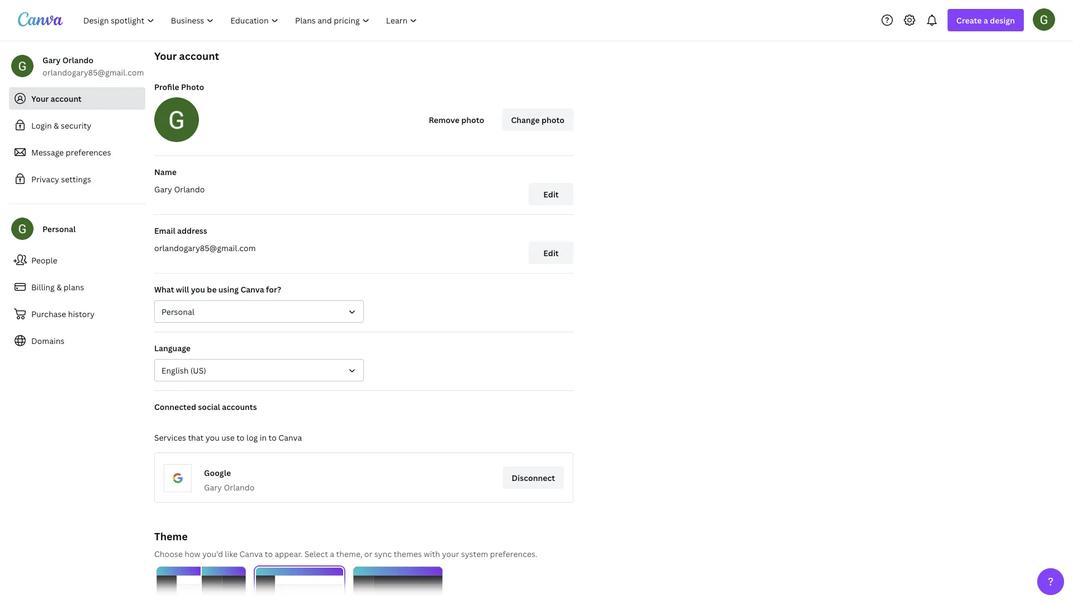 Task type: vqa. For each thing, say whether or not it's contained in the screenshot.
like
yes



Task type: describe. For each thing, give the bounding box(es) containing it.
orlando for gary orlando
[[174, 184, 205, 194]]

personal inside personal button
[[162, 306, 195, 317]]

gary orlando orlandogary85@gmail.com
[[43, 55, 144, 77]]

billing & plans link
[[9, 276, 145, 298]]

Personal button
[[154, 300, 364, 323]]

canva for what
[[241, 284, 264, 294]]

domains link
[[9, 329, 145, 352]]

appear.
[[275, 548, 303, 559]]

services that you use to log in to canva
[[154, 432, 302, 443]]

billing
[[31, 282, 55, 292]]

accounts
[[222, 401, 257, 412]]

1 vertical spatial orlandogary85@gmail.com
[[154, 242, 256, 253]]

orlando for gary orlando orlandogary85@gmail.com
[[62, 55, 94, 65]]

login
[[31, 120, 52, 131]]

in
[[260, 432, 267, 443]]

services
[[154, 432, 186, 443]]

what will you be using canva for?
[[154, 284, 281, 294]]

canva for theme
[[240, 548, 263, 559]]

people link
[[9, 249, 145, 271]]

choose
[[154, 548, 183, 559]]

edit button for gary orlando
[[529, 183, 574, 205]]

gary for gary orlando orlandogary85@gmail.com
[[43, 55, 61, 65]]

email
[[154, 225, 175, 236]]

your
[[442, 548, 460, 559]]

what
[[154, 284, 174, 294]]

edit for gary orlando
[[544, 189, 559, 199]]

login & security link
[[9, 114, 145, 136]]

message
[[31, 147, 64, 157]]

a inside theme choose how you'd like canva to appear. select a theme, or sync themes with your system preferences.
[[330, 548, 335, 559]]

connected social accounts
[[154, 401, 257, 412]]

edit for orlandogary85@gmail.com
[[544, 248, 559, 258]]

how
[[185, 548, 201, 559]]

message preferences
[[31, 147, 111, 157]]

gary orlando image
[[1034, 8, 1056, 31]]

purchase history link
[[9, 303, 145, 325]]

plans
[[64, 282, 84, 292]]

theme
[[154, 529, 188, 543]]

photo for change photo
[[542, 114, 565, 125]]

purchase
[[31, 308, 66, 319]]

change photo
[[512, 114, 565, 125]]

(us)
[[191, 365, 206, 376]]

1 horizontal spatial your
[[154, 49, 177, 63]]

address
[[177, 225, 207, 236]]

0 vertical spatial personal
[[43, 223, 76, 234]]

edit button for orlandogary85@gmail.com
[[529, 242, 574, 264]]

sync
[[375, 548, 392, 559]]

1 vertical spatial your account
[[31, 93, 82, 104]]

top level navigation element
[[76, 9, 427, 31]]

create a design
[[957, 15, 1016, 25]]

1 horizontal spatial account
[[179, 49, 219, 63]]

profile photo
[[154, 81, 204, 92]]

for?
[[266, 284, 281, 294]]

you for that
[[206, 432, 220, 443]]

gary inside google gary orlando
[[204, 482, 222, 493]]

design
[[991, 15, 1016, 25]]

orlando inside google gary orlando
[[224, 482, 255, 493]]

using
[[219, 284, 239, 294]]

& for login
[[54, 120, 59, 131]]

be
[[207, 284, 217, 294]]

people
[[31, 255, 57, 265]]

history
[[68, 308, 95, 319]]

create
[[957, 15, 983, 25]]

select
[[305, 548, 328, 559]]

or
[[365, 548, 373, 559]]

Language: English (US) button
[[154, 359, 364, 381]]

themes
[[394, 548, 422, 559]]



Task type: locate. For each thing, give the bounding box(es) containing it.
0 vertical spatial account
[[179, 49, 219, 63]]

0 vertical spatial edit button
[[529, 183, 574, 205]]

1 vertical spatial edit button
[[529, 242, 574, 264]]

preferences.
[[490, 548, 538, 559]]

to
[[237, 432, 245, 443], [269, 432, 277, 443], [265, 548, 273, 559]]

orlando inside gary orlando orlandogary85@gmail.com
[[62, 55, 94, 65]]

& for billing
[[57, 282, 62, 292]]

0 horizontal spatial photo
[[462, 114, 485, 125]]

english
[[162, 365, 189, 376]]

0 horizontal spatial personal
[[43, 223, 76, 234]]

disconnect
[[512, 472, 555, 483]]

you'd
[[202, 548, 223, 559]]

0 horizontal spatial your
[[31, 93, 49, 104]]

theme,
[[336, 548, 363, 559]]

you left the use
[[206, 432, 220, 443]]

photo right remove
[[462, 114, 485, 125]]

your account up photo at the left of page
[[154, 49, 219, 63]]

orlando down google
[[224, 482, 255, 493]]

language
[[154, 343, 191, 353]]

0 horizontal spatial account
[[51, 93, 82, 104]]

None button
[[157, 567, 246, 604], [255, 567, 345, 604], [354, 567, 443, 604], [157, 567, 246, 604], [255, 567, 345, 604], [354, 567, 443, 604]]

0 horizontal spatial orlandogary85@gmail.com
[[43, 67, 144, 77]]

2 edit button from the top
[[529, 242, 574, 264]]

a inside dropdown button
[[984, 15, 989, 25]]

0 vertical spatial edit
[[544, 189, 559, 199]]

privacy
[[31, 174, 59, 184]]

account
[[179, 49, 219, 63], [51, 93, 82, 104]]

personal up people
[[43, 223, 76, 234]]

with
[[424, 548, 440, 559]]

orlandogary85@gmail.com up your account link
[[43, 67, 144, 77]]

1 vertical spatial edit
[[544, 248, 559, 258]]

orlando
[[62, 55, 94, 65], [174, 184, 205, 194], [224, 482, 255, 493]]

photo inside button
[[542, 114, 565, 125]]

gary
[[43, 55, 61, 65], [154, 184, 172, 194], [204, 482, 222, 493]]

1 horizontal spatial orlandogary85@gmail.com
[[154, 242, 256, 253]]

orlandogary85@gmail.com
[[43, 67, 144, 77], [154, 242, 256, 253]]

photo inside button
[[462, 114, 485, 125]]

account up photo at the left of page
[[179, 49, 219, 63]]

& left plans
[[57, 282, 62, 292]]

your up the profile
[[154, 49, 177, 63]]

a
[[984, 15, 989, 25], [330, 548, 335, 559]]

0 horizontal spatial orlando
[[62, 55, 94, 65]]

gary up your account link
[[43, 55, 61, 65]]

0 vertical spatial your account
[[154, 49, 219, 63]]

english (us)
[[162, 365, 206, 376]]

create a design button
[[948, 9, 1025, 31]]

theme choose how you'd like canva to appear. select a theme, or sync themes with your system preferences.
[[154, 529, 538, 559]]

1 vertical spatial orlando
[[174, 184, 205, 194]]

0 vertical spatial you
[[191, 284, 205, 294]]

to left log
[[237, 432, 245, 443]]

photo right the change
[[542, 114, 565, 125]]

2 horizontal spatial orlando
[[224, 482, 255, 493]]

1 horizontal spatial a
[[984, 15, 989, 25]]

1 horizontal spatial photo
[[542, 114, 565, 125]]

login & security
[[31, 120, 91, 131]]

you for will
[[191, 284, 205, 294]]

photo for remove photo
[[462, 114, 485, 125]]

2 edit from the top
[[544, 248, 559, 258]]

gary down google
[[204, 482, 222, 493]]

message preferences link
[[9, 141, 145, 163]]

social
[[198, 401, 220, 412]]

use
[[222, 432, 235, 443]]

1 edit button from the top
[[529, 183, 574, 205]]

1 vertical spatial account
[[51, 93, 82, 104]]

orlando down name
[[174, 184, 205, 194]]

1 horizontal spatial orlando
[[174, 184, 205, 194]]

privacy settings
[[31, 174, 91, 184]]

remove
[[429, 114, 460, 125]]

2 vertical spatial gary
[[204, 482, 222, 493]]

0 vertical spatial orlandogary85@gmail.com
[[43, 67, 144, 77]]

0 vertical spatial canva
[[241, 284, 264, 294]]

2 vertical spatial orlando
[[224, 482, 255, 493]]

your account up login & security
[[31, 93, 82, 104]]

1 photo from the left
[[462, 114, 485, 125]]

gary for gary orlando
[[154, 184, 172, 194]]

privacy settings link
[[9, 168, 145, 190]]

canva left 'for?' at the left of page
[[241, 284, 264, 294]]

1 vertical spatial &
[[57, 282, 62, 292]]

gary down name
[[154, 184, 172, 194]]

gary orlando
[[154, 184, 205, 194]]

will
[[176, 284, 189, 294]]

account up login & security
[[51, 93, 82, 104]]

personal
[[43, 223, 76, 234], [162, 306, 195, 317]]

& right login
[[54, 120, 59, 131]]

your
[[154, 49, 177, 63], [31, 93, 49, 104]]

you left be
[[191, 284, 205, 294]]

security
[[61, 120, 91, 131]]

a left design
[[984, 15, 989, 25]]

&
[[54, 120, 59, 131], [57, 282, 62, 292]]

0 vertical spatial &
[[54, 120, 59, 131]]

0 horizontal spatial gary
[[43, 55, 61, 65]]

profile
[[154, 81, 179, 92]]

connected
[[154, 401, 196, 412]]

2 vertical spatial canva
[[240, 548, 263, 559]]

photo
[[462, 114, 485, 125], [542, 114, 565, 125]]

google
[[204, 467, 231, 478]]

canva inside theme choose how you'd like canva to appear. select a theme, or sync themes with your system preferences.
[[240, 548, 263, 559]]

you
[[191, 284, 205, 294], [206, 432, 220, 443]]

1 vertical spatial personal
[[162, 306, 195, 317]]

settings
[[61, 174, 91, 184]]

disconnect button
[[503, 466, 564, 489]]

photo
[[181, 81, 204, 92]]

1 vertical spatial your
[[31, 93, 49, 104]]

1 horizontal spatial gary
[[154, 184, 172, 194]]

canva right in
[[279, 432, 302, 443]]

remove photo
[[429, 114, 485, 125]]

to right in
[[269, 432, 277, 443]]

to left appear.
[[265, 548, 273, 559]]

2 horizontal spatial gary
[[204, 482, 222, 493]]

your account link
[[9, 87, 145, 110]]

1 horizontal spatial your account
[[154, 49, 219, 63]]

purchase history
[[31, 308, 95, 319]]

that
[[188, 432, 204, 443]]

log
[[247, 432, 258, 443]]

email address
[[154, 225, 207, 236]]

like
[[225, 548, 238, 559]]

0 horizontal spatial a
[[330, 548, 335, 559]]

0 vertical spatial gary
[[43, 55, 61, 65]]

1 vertical spatial you
[[206, 432, 220, 443]]

edit
[[544, 189, 559, 199], [544, 248, 559, 258]]

canva
[[241, 284, 264, 294], [279, 432, 302, 443], [240, 548, 263, 559]]

a right the select
[[330, 548, 335, 559]]

domains
[[31, 335, 65, 346]]

remove photo button
[[420, 109, 494, 131]]

gary inside gary orlando orlandogary85@gmail.com
[[43, 55, 61, 65]]

orlandogary85@gmail.com down address
[[154, 242, 256, 253]]

to inside theme choose how you'd like canva to appear. select a theme, or sync themes with your system preferences.
[[265, 548, 273, 559]]

google gary orlando
[[204, 467, 255, 493]]

preferences
[[66, 147, 111, 157]]

1 vertical spatial gary
[[154, 184, 172, 194]]

your up login
[[31, 93, 49, 104]]

edit button
[[529, 183, 574, 205], [529, 242, 574, 264]]

0 vertical spatial your
[[154, 49, 177, 63]]

billing & plans
[[31, 282, 84, 292]]

1 vertical spatial a
[[330, 548, 335, 559]]

canva right like
[[240, 548, 263, 559]]

0 vertical spatial orlando
[[62, 55, 94, 65]]

0 vertical spatial a
[[984, 15, 989, 25]]

system
[[461, 548, 489, 559]]

2 photo from the left
[[542, 114, 565, 125]]

change photo button
[[503, 109, 574, 131]]

1 horizontal spatial personal
[[162, 306, 195, 317]]

orlando up your account link
[[62, 55, 94, 65]]

0 horizontal spatial your account
[[31, 93, 82, 104]]

personal down will
[[162, 306, 195, 317]]

change
[[512, 114, 540, 125]]

name
[[154, 166, 177, 177]]

your account
[[154, 49, 219, 63], [31, 93, 82, 104]]

1 edit from the top
[[544, 189, 559, 199]]

1 vertical spatial canva
[[279, 432, 302, 443]]



